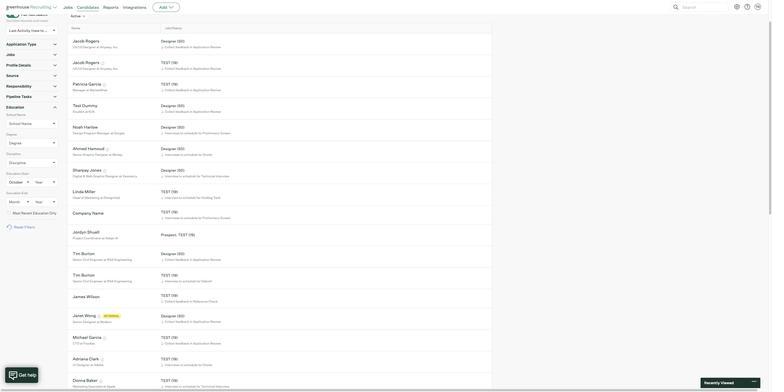 Task type: describe. For each thing, give the bounding box(es) containing it.
marketwise
[[90, 88, 107, 92]]

donna baker has been in technical interview for more than 14 days image
[[99, 381, 103, 384]]

patricia garcia has been in application review for more than 5 days image
[[102, 84, 107, 87]]

for for test (19) interview to schedule for technical interview
[[197, 385, 201, 389]]

senior graphic designer at morley
[[73, 153, 123, 157]]

test (19) interviews to schedule for onsite
[[161, 358, 212, 368]]

interviews to schedule for onsite link for ahmed hamoud
[[160, 153, 214, 157]]

janet wong has been in application review for more than 5 days image
[[97, 316, 102, 319]]

october
[[9, 180, 23, 185]]

adriana
[[73, 357, 88, 362]]

jones
[[90, 168, 102, 173]]

jacob for jacob rogers ux/ui designer at anyway, inc.
[[73, 39, 85, 44]]

last
[[9, 28, 17, 33]]

start
[[22, 172, 29, 176]]

4 collect feedback in application review link from the top
[[160, 109, 222, 114]]

designer inside designer (50) interviews to schedule for onsite
[[161, 147, 176, 151]]

jordyn
[[73, 230, 86, 235]]

1 horizontal spatial jobs
[[63, 5, 73, 10]]

rsa for test (19)
[[107, 280, 114, 284]]

internal
[[104, 315, 120, 319]]

michael garcia
[[73, 336, 101, 341]]

recently viewed
[[705, 382, 734, 386]]

company name link
[[73, 211, 104, 217]]

designer (50) interview to schedule for technical interview
[[161, 168, 229, 178]]

2 inc. from the top
[[113, 67, 118, 71]]

1 vertical spatial discipline
[[9, 161, 26, 165]]

james wilson
[[73, 295, 100, 300]]

cto
[[73, 342, 79, 346]]

reports link
[[103, 5, 119, 10]]

0 vertical spatial graphic
[[83, 153, 94, 157]]

tim for designer
[[73, 252, 81, 257]]

test inside test (19) interview to schedule for debrief
[[161, 274, 171, 278]]

6 review from the top
[[211, 320, 221, 324]]

coordinator
[[84, 237, 101, 241]]

engineering for designer (50)
[[114, 258, 132, 262]]

education for education end
[[6, 192, 21, 195]]

interview to schedule for debrief link
[[160, 279, 213, 284]]

configure image
[[735, 4, 741, 10]]

school name element
[[6, 113, 58, 132]]

web
[[86, 175, 92, 178]]

michael garcia link
[[73, 336, 101, 342]]

education left only
[[33, 211, 49, 216]]

7 collect from the top
[[165, 320, 175, 324]]

2 feedback from the top
[[176, 67, 189, 71]]

test dummy link
[[73, 103, 97, 109]]

at inside test dummy student at n/a
[[85, 110, 88, 114]]

baker
[[86, 379, 98, 384]]

1 review from the top
[[211, 45, 221, 49]]

to for test (19) interviews to schedule for onsite
[[181, 364, 184, 368]]

(new
[[31, 28, 40, 33]]

engineering for test (19)
[[114, 280, 132, 284]]

0 vertical spatial manager
[[73, 88, 86, 92]]

ahmed hamoud
[[73, 146, 104, 152]]

0 vertical spatial degree
[[6, 133, 17, 137]]

3 collect feedback in application review link from the top
[[160, 88, 222, 93]]

5 feedback from the top
[[176, 258, 189, 262]]

interviews for test (19) interviews to schedule for onsite
[[165, 364, 180, 368]]

1 jacob rogers link from the top
[[73, 39, 99, 45]]

tank
[[213, 196, 221, 200]]

to for test (19) interviews to schedule for preliminary screen
[[181, 216, 184, 220]]

test (19) interview to schedule for debrief
[[161, 274, 212, 284]]

8 feedback from the top
[[176, 342, 189, 346]]

screen for (50)
[[220, 131, 231, 135]]

patricia garcia
[[73, 82, 101, 87]]

interviews for designer (50) interviews to schedule for preliminary screen
[[165, 131, 180, 135]]

pipeline tasks
[[6, 95, 32, 99]]

schedule for designer (50) interview to schedule for technical interview
[[183, 175, 196, 178]]

senior designer at modern
[[73, 321, 112, 325]]

4 senior from the top
[[73, 321, 82, 325]]

ai
[[115, 237, 118, 241]]

test (19) collect feedback in application review for jacob rogers
[[161, 61, 221, 71]]

1 collect feedback in application review link from the top
[[160, 45, 222, 50]]

james
[[73, 295, 86, 300]]

reference
[[193, 300, 208, 304]]

jacob rogers
[[73, 60, 99, 65]]

burton for test
[[81, 273, 95, 278]]

to for designer (50) interviews to schedule for onsite
[[181, 153, 184, 157]]

at inside jacob rogers ux/ui designer at anyway, inc.
[[97, 45, 99, 49]]

(50) for senior designer at modern
[[177, 314, 185, 319]]

company name
[[73, 211, 104, 216]]

to for test (19) interview to schedule for holding tank
[[179, 196, 182, 200]]

jobs link
[[63, 5, 73, 10]]

technical for (50)
[[201, 175, 215, 178]]

sharpay
[[73, 168, 89, 173]]

at inside jordyn shuell project coordinator at adept ai
[[102, 237, 105, 241]]

engineer for test (19)
[[90, 280, 103, 284]]

details
[[19, 63, 31, 67]]

schedule for test (19) interviews to schedule for preliminary screen
[[184, 216, 198, 220]]

designer inside designer (50) interviews to schedule for preliminary screen
[[161, 125, 176, 130]]

1 vertical spatial school name
[[9, 122, 32, 126]]

active
[[71, 14, 81, 18]]

rogers for jacob rogers ux/ui designer at anyway, inc.
[[86, 39, 99, 44]]

old)
[[45, 28, 51, 33]]

donna
[[73, 379, 86, 384]]

prospect: test (19)
[[161, 233, 195, 238]]

interview for test (19) interview to schedule for holding tank
[[165, 196, 178, 200]]

to for test (19) interview to schedule for technical interview
[[179, 385, 182, 389]]

debrief
[[201, 280, 212, 284]]

company
[[73, 211, 91, 216]]

(19) inside 'test (19) collect feedback in reference check'
[[172, 294, 178, 298]]

ux/ui inside jacob rogers ux/ui designer at anyway, inc.
[[73, 45, 82, 49]]

tim burton senior civil engineer at rsa engineering for test
[[73, 273, 132, 284]]

test
[[73, 103, 81, 108]]

3 review from the top
[[211, 88, 221, 92]]

adriana clark link
[[73, 357, 99, 363]]

interviews to schedule for preliminary screen link for (19)
[[160, 216, 232, 221]]

candidates
[[77, 5, 99, 10]]

adriana clark
[[73, 357, 99, 362]]

clark
[[89, 357, 99, 362]]

marketing specialist at apple
[[73, 385, 115, 389]]

degree element
[[6, 132, 58, 152]]

prospect:
[[161, 233, 177, 238]]

onsite for ahmed hamoud
[[203, 153, 212, 157]]

schedule for test (19) interview to schedule for holding tank
[[183, 196, 196, 200]]

notes)
[[39, 19, 48, 23]]

civil for test (19)
[[83, 280, 89, 284]]

showing
[[67, 3, 82, 7]]

jordyn shuell link
[[73, 230, 99, 236]]

end
[[22, 192, 28, 195]]

tim burton senior civil engineer at rsa engineering for designer
[[73, 252, 132, 262]]

schedule for test (19) interviews to schedule for onsite
[[184, 364, 198, 368]]

michael garcia has been in application review for more than 5 days image
[[102, 338, 107, 341]]

schedule for test (19) interview to schedule for technical interview
[[183, 385, 196, 389]]

test (19) collect feedback in application review for michael garcia
[[161, 336, 221, 346]]

onsite for adriana clark
[[203, 364, 212, 368]]

marketing inside linda miller head of marketing at designhub
[[85, 196, 100, 200]]

ahmed hamoud has been in onsite for more than 21 days image
[[105, 148, 110, 152]]

test inside test (19) interviews to schedule for preliminary screen
[[161, 210, 171, 215]]

2 ux/ui from the top
[[73, 67, 82, 71]]

jacob for jacob rogers
[[73, 60, 85, 65]]

0 vertical spatial discipline
[[6, 152, 21, 156]]

technical for (19)
[[201, 385, 215, 389]]

for for designer (50) interviews to schedule for onsite
[[198, 153, 202, 157]]

pipeline
[[6, 95, 21, 99]]

interview for test (19) interview to schedule for technical interview
[[165, 385, 178, 389]]

name right company
[[92, 211, 104, 216]]

month
[[9, 200, 20, 204]]

1 vertical spatial marketing
[[73, 385, 88, 389]]

1 vertical spatial school
[[9, 122, 21, 126]]

reset filters
[[14, 225, 35, 230]]

ux/ui designer at anyway, inc.
[[73, 67, 118, 71]]

3 collect from the top
[[165, 88, 175, 92]]

(19) inside test (19) interviews to schedule for preliminary screen
[[172, 210, 178, 215]]

name up degree element
[[22, 122, 32, 126]]

n/a
[[89, 110, 95, 114]]

digital
[[73, 175, 82, 178]]

inc. inside jacob rogers ux/ui designer at anyway, inc.
[[113, 45, 118, 49]]

designhub
[[104, 196, 120, 200]]

interviews for designer (50) interviews to schedule for onsite
[[165, 153, 180, 157]]

sharpay jones has been in technical interview for more than 14 days image
[[103, 170, 107, 173]]

(19) inside test (19) interview to schedule for holding tank
[[172, 190, 178, 194]]

education for education
[[6, 105, 24, 110]]

last activity (new to old)
[[9, 28, 51, 33]]

to for test (19) interview to schedule for debrief
[[179, 280, 182, 284]]

applications
[[126, 3, 147, 7]]

interview to schedule for holding tank link
[[160, 196, 222, 201]]

collect inside 'test (19) collect feedback in reference check'
[[165, 300, 175, 304]]

application type
[[6, 42, 36, 46]]

2 senior from the top
[[73, 258, 82, 262]]

garcia for michael garcia
[[89, 336, 101, 341]]

head
[[73, 196, 81, 200]]

ahmed hamoud link
[[73, 146, 104, 152]]

integrations link
[[123, 5, 147, 10]]

design
[[73, 131, 83, 135]]

tim for test
[[73, 273, 81, 278]]

8 in from the top
[[190, 342, 193, 346]]

tim burton link for test
[[73, 273, 95, 279]]

full
[[21, 12, 27, 17]]

program
[[84, 131, 96, 135]]

1 in from the top
[[190, 45, 193, 49]]

janet wong link
[[73, 314, 96, 320]]

year for october
[[35, 180, 43, 185]]

add
[[159, 5, 167, 10]]

test (19) interview to schedule for holding tank
[[161, 190, 221, 200]]

schedule for designer (50) interviews to schedule for preliminary screen
[[184, 131, 198, 135]]

2 anyway, from the top
[[100, 67, 112, 71]]

(50) for digital & web graphic designer at xeometry
[[177, 168, 185, 173]]

profile
[[6, 63, 18, 67]]

0 vertical spatial school name
[[6, 113, 26, 117]]



Task type: vqa. For each thing, say whether or not it's contained in the screenshot.
letter on the bottom left of page
no



Task type: locate. For each thing, give the bounding box(es) containing it.
jacob
[[73, 39, 85, 44], [73, 60, 85, 65]]

3 in from the top
[[190, 88, 193, 92]]

to up designer (50) interviews to schedule for onsite
[[181, 131, 184, 135]]

1 interviews to schedule for preliminary screen link from the top
[[160, 131, 232, 136]]

designer (50) collect feedback in application review down 'collect feedback in reference check' link
[[161, 314, 221, 324]]

screen inside designer (50) interviews to schedule for preliminary screen
[[220, 131, 231, 135]]

1 preliminary from the top
[[203, 131, 220, 135]]

Search text field
[[682, 4, 724, 11]]

civil up james wilson
[[83, 280, 89, 284]]

designer (50) interviews to schedule for preliminary screen
[[161, 125, 231, 135]]

2 engineer from the top
[[90, 280, 103, 284]]

interview to schedule for technical interview link for jones
[[160, 174, 231, 179]]

tim burton link up james wilson
[[73, 273, 95, 279]]

1 vertical spatial garcia
[[89, 336, 101, 341]]

year
[[35, 180, 43, 185], [35, 200, 43, 204]]

0 vertical spatial tim burton link
[[73, 252, 95, 258]]

4 review from the top
[[211, 110, 221, 114]]

reports
[[103, 5, 119, 10]]

1 interview to schedule for technical interview link from the top
[[160, 174, 231, 179]]

rogers up jacob rogers
[[86, 39, 99, 44]]

onsite inside test (19) interviews to schedule for onsite
[[203, 364, 212, 368]]

civil down 'coordinator'
[[83, 258, 89, 262]]

3 feedback from the top
[[176, 88, 189, 92]]

dummy
[[82, 103, 97, 108]]

0 vertical spatial inc.
[[113, 45, 118, 49]]

1 vertical spatial degree
[[9, 141, 22, 146]]

for inside test (19) interviews to schedule for preliminary screen
[[198, 216, 202, 220]]

1 vertical spatial interviews to schedule for preliminary screen link
[[160, 216, 232, 221]]

schedule up test (19) interview to schedule for holding tank at the left of the page
[[183, 175, 196, 178]]

interview inside test (19) interview to schedule for holding tank
[[165, 196, 178, 200]]

1 tim from the top
[[73, 252, 81, 257]]

(19) inside test (19) interview to schedule for debrief
[[172, 274, 178, 278]]

manager down patricia
[[73, 88, 86, 92]]

1 vertical spatial tim burton senior civil engineer at rsa engineering
[[73, 273, 132, 284]]

michael
[[73, 336, 88, 341]]

for inside designer (50) interviews to schedule for preliminary screen
[[198, 131, 202, 135]]

apple
[[107, 385, 115, 389]]

janet
[[73, 314, 84, 319]]

2 rsa from the top
[[107, 280, 114, 284]]

6 collect feedback in application review link from the top
[[160, 320, 222, 325]]

adept
[[106, 237, 114, 241]]

1 tim burton senior civil engineer at rsa engineering from the top
[[73, 252, 132, 262]]

designer (50) collect feedback in application review up test (19) interview to schedule for debrief
[[161, 252, 221, 262]]

to up 'test (19) collect feedback in reference check' on the bottom
[[179, 280, 182, 284]]

0 vertical spatial ux/ui
[[73, 45, 82, 49]]

modern
[[100, 321, 112, 325]]

to inside test (19) interview to schedule for technical interview
[[179, 385, 182, 389]]

education end
[[6, 192, 28, 195]]

2 burton from the top
[[81, 273, 95, 278]]

name down the 'active'
[[71, 26, 80, 30]]

civil for designer (50)
[[83, 258, 89, 262]]

2 review from the top
[[211, 67, 221, 71]]

screen for (19)
[[220, 216, 231, 220]]

rogers for jacob rogers
[[86, 60, 99, 65]]

2 interviews to schedule for onsite link from the top
[[160, 363, 214, 368]]

ui designer at adobe
[[73, 364, 104, 368]]

manager right program
[[97, 131, 110, 135]]

collect feedback in reference check link
[[160, 300, 219, 305]]

recent
[[21, 211, 32, 216]]

engineer up wilson
[[90, 280, 103, 284]]

0 vertical spatial preliminary
[[203, 131, 220, 135]]

0 vertical spatial jobs
[[63, 5, 73, 10]]

2 jacob from the top
[[73, 60, 85, 65]]

1 burton from the top
[[81, 252, 95, 257]]

to for designer (50) interview to schedule for technical interview
[[179, 175, 182, 178]]

2 (50) from the top
[[177, 104, 185, 108]]

interview for test (19) interview to schedule for debrief
[[165, 280, 178, 284]]

jordyn shuell project coordinator at adept ai
[[73, 230, 118, 241]]

(50) for ux/ui designer at anyway, inc.
[[177, 39, 185, 44]]

to for designer (50) interviews to schedule for preliminary screen
[[181, 131, 184, 135]]

senior down ahmed
[[73, 153, 82, 157]]

6 in from the top
[[190, 300, 193, 304]]

senior down janet
[[73, 321, 82, 325]]

3 interviews from the top
[[165, 216, 180, 220]]

ahmed
[[73, 146, 87, 152]]

xeometry
[[123, 175, 137, 178]]

for inside designer (50) interview to schedule for technical interview
[[197, 175, 201, 178]]

schedule inside designer (50) interviews to schedule for onsite
[[184, 153, 198, 157]]

(50) for design program manager at google
[[177, 125, 185, 130]]

october option
[[9, 180, 23, 185]]

(50) inside designer (50) interviews to schedule for onsite
[[177, 147, 185, 151]]

2 preliminary from the top
[[203, 216, 220, 220]]

1 onsite from the top
[[203, 153, 212, 157]]

designer (50) collect feedback in application review for rogers
[[161, 39, 221, 49]]

screen inside test (19) interviews to schedule for preliminary screen
[[220, 216, 231, 220]]

rogers up ux/ui designer at anyway, inc.
[[86, 60, 99, 65]]

8 collect from the top
[[165, 342, 175, 346]]

1 inc. from the top
[[113, 45, 118, 49]]

technical
[[201, 175, 215, 178], [201, 385, 215, 389]]

check
[[209, 300, 218, 304]]

schedule inside test (19) interview to schedule for holding tank
[[183, 196, 196, 200]]

engineer for designer (50)
[[90, 258, 103, 262]]

education up month
[[6, 192, 21, 195]]

4 designer (50) collect feedback in application review from the top
[[161, 314, 221, 324]]

only
[[49, 211, 56, 216]]

ui
[[73, 364, 76, 368]]

2 tim burton link from the top
[[73, 273, 95, 279]]

school
[[6, 113, 16, 117], [9, 122, 21, 126]]

engineer down 'coordinator'
[[90, 258, 103, 262]]

interview inside test (19) interview to schedule for debrief
[[165, 280, 178, 284]]

preliminary for (19)
[[203, 216, 220, 220]]

interviews to schedule for onsite link up test (19) interview to schedule for technical interview
[[160, 363, 214, 368]]

(50) inside designer (50) interview to schedule for technical interview
[[177, 168, 185, 173]]

interviews to schedule for onsite link
[[160, 153, 214, 157], [160, 363, 214, 368]]

designer (50) collect feedback in application review up designer (50) interviews to schedule for preliminary screen
[[161, 104, 221, 114]]

1 vertical spatial tim burton link
[[73, 273, 95, 279]]

7 in from the top
[[190, 320, 193, 324]]

year up most recent education only
[[35, 200, 43, 204]]

for inside test (19) interview to schedule for holding tank
[[197, 196, 201, 200]]

for for designer (50) interviews to schedule for preliminary screen
[[198, 131, 202, 135]]

2 engineering from the top
[[114, 280, 132, 284]]

marketing down donna
[[73, 385, 88, 389]]

1 vertical spatial rogers
[[86, 60, 99, 65]]

1 vertical spatial jacob
[[73, 60, 85, 65]]

linda
[[73, 190, 84, 195]]

1 vertical spatial interview to schedule for technical interview link
[[160, 385, 231, 390]]

2 in from the top
[[190, 67, 193, 71]]

interviews to schedule for onsite link for adriana clark
[[160, 363, 214, 368]]

ux/ui down jacob rogers
[[73, 67, 82, 71]]

0 vertical spatial tim burton senior civil engineer at rsa engineering
[[73, 252, 132, 262]]

0 vertical spatial marketing
[[85, 196, 100, 200]]

for for test (19) interview to schedule for debrief
[[197, 280, 201, 284]]

graphic down ahmed hamoud link
[[83, 153, 94, 157]]

5 collect from the top
[[165, 258, 175, 262]]

name
[[71, 26, 80, 30], [17, 113, 26, 117], [22, 122, 32, 126], [92, 211, 104, 216]]

2 technical from the top
[[201, 385, 215, 389]]

0 vertical spatial tim
[[73, 252, 81, 257]]

0 vertical spatial interview to schedule for technical interview link
[[160, 174, 231, 179]]

manager inside noah harlow design program manager at google
[[97, 131, 110, 135]]

type
[[27, 42, 36, 46]]

3 designer (50) collect feedback in application review from the top
[[161, 252, 221, 262]]

tim down project
[[73, 252, 81, 257]]

test dummy student at n/a
[[73, 103, 97, 114]]

or
[[106, 3, 110, 7]]

0 vertical spatial interviews to schedule for onsite link
[[160, 153, 214, 157]]

test inside test (19) interviews to schedule for onsite
[[161, 358, 171, 362]]

for for designer (50) interview to schedule for technical interview
[[197, 175, 201, 178]]

preliminary for (50)
[[203, 131, 220, 135]]

at
[[97, 45, 99, 49], [97, 67, 99, 71], [86, 88, 89, 92], [85, 110, 88, 114], [111, 131, 114, 135], [109, 153, 112, 157], [119, 175, 122, 178], [100, 196, 103, 200], [102, 237, 105, 241], [104, 258, 107, 262], [104, 280, 107, 284], [97, 321, 100, 325], [80, 342, 83, 346], [90, 364, 93, 368], [103, 385, 106, 389]]

0 horizontal spatial jobs
[[6, 53, 15, 57]]

garcia for patricia garcia
[[88, 82, 101, 87]]

to up designer (50) interview to schedule for technical interview
[[181, 153, 184, 157]]

1 collect from the top
[[165, 45, 175, 49]]

jobs up the 'active'
[[63, 5, 73, 10]]

school up degree element
[[9, 122, 21, 126]]

5 review from the top
[[211, 258, 221, 262]]

last activity (new to old) option
[[9, 28, 51, 33]]

0 vertical spatial anyway,
[[100, 45, 112, 49]]

1 technical from the top
[[201, 175, 215, 178]]

tim
[[73, 252, 81, 257], [73, 273, 81, 278]]

sharpay jones
[[73, 168, 102, 173]]

1 vertical spatial anyway,
[[100, 67, 112, 71]]

filters
[[24, 225, 35, 230]]

1 vertical spatial graphic
[[93, 175, 105, 178]]

schedule for designer (50) interviews to schedule for onsite
[[184, 153, 198, 157]]

garcia up foodies
[[89, 336, 101, 341]]

0 vertical spatial school
[[6, 113, 16, 117]]

1 vertical spatial preliminary
[[203, 216, 220, 220]]

1 vertical spatial engineer
[[90, 280, 103, 284]]

school name up degree element
[[9, 122, 32, 126]]

education down pipeline
[[6, 105, 24, 110]]

jacob rogers ux/ui designer at anyway, inc.
[[73, 39, 118, 49]]

candidates link
[[77, 5, 99, 10]]

preliminary
[[203, 131, 220, 135], [203, 216, 220, 220]]

tim burton link for designer
[[73, 252, 95, 258]]

1 designer (50) collect feedback in application review from the top
[[161, 39, 221, 49]]

5 collect feedback in application review link from the top
[[160, 258, 222, 263]]

(includes
[[6, 19, 19, 23]]

7 collect feedback in application review link from the top
[[160, 342, 222, 347]]

schedule up test (19) interview to schedule for technical interview
[[184, 364, 198, 368]]

schedule inside designer (50) interview to schedule for technical interview
[[183, 175, 196, 178]]

2 interviews from the top
[[165, 153, 180, 157]]

most
[[13, 211, 21, 216]]

Most Recent Education Only checkbox
[[7, 211, 11, 215]]

noah
[[73, 125, 83, 130]]

civil
[[83, 258, 89, 262], [83, 280, 89, 284]]

janet wong
[[73, 314, 96, 319]]

tim burton link down project
[[73, 252, 95, 258]]

designer inside jacob rogers ux/ui designer at anyway, inc.
[[83, 45, 96, 49]]

name down pipeline tasks
[[17, 113, 26, 117]]

school down pipeline
[[6, 113, 16, 117]]

interview to schedule for technical interview link for baker
[[160, 385, 231, 390]]

schedule up designer (50) interviews to schedule for onsite
[[184, 131, 198, 135]]

schedule
[[184, 131, 198, 135], [184, 153, 198, 157], [183, 175, 196, 178], [183, 196, 196, 200], [184, 216, 198, 220], [183, 280, 196, 284], [184, 364, 198, 368], [183, 385, 196, 389]]

1 (50) from the top
[[177, 39, 185, 44]]

foodies
[[84, 342, 95, 346]]

to inside designer (50) interviews to schedule for onsite
[[181, 153, 184, 157]]

and
[[33, 19, 38, 23]]

(50) for senior civil engineer at rsa engineering
[[177, 252, 185, 257]]

1 vertical spatial jobs
[[6, 53, 15, 57]]

for for test (19) interviews to schedule for preliminary screen
[[198, 216, 202, 220]]

year for month
[[35, 200, 43, 204]]

1 engineer from the top
[[90, 258, 103, 262]]

interviews to schedule for preliminary screen link down interview to schedule for holding tank link on the left of the page
[[160, 216, 232, 221]]

1 vertical spatial screen
[[220, 216, 231, 220]]

preliminary inside designer (50) interviews to schedule for preliminary screen
[[203, 131, 220, 135]]

interviews to schedule for preliminary screen link up designer (50) interviews to schedule for onsite
[[160, 131, 232, 136]]

1 screen from the top
[[220, 131, 231, 135]]

application
[[6, 42, 27, 46], [193, 45, 210, 49], [193, 67, 210, 71], [193, 88, 210, 92], [193, 110, 210, 114], [193, 258, 210, 262], [193, 320, 210, 324], [193, 342, 210, 346]]

schedule inside designer (50) interviews to schedule for preliminary screen
[[184, 131, 198, 135]]

interviews inside test (19) interviews to schedule for onsite
[[165, 364, 180, 368]]

ux/ui up jacob rogers
[[73, 45, 82, 49]]

2 rogers from the top
[[86, 60, 99, 65]]

school name down pipeline
[[6, 113, 26, 117]]

2 interview to schedule for technical interview link from the top
[[160, 385, 231, 390]]

education up october option
[[6, 172, 21, 176]]

Search candidates field
[[6, 1, 58, 10]]

1 vertical spatial burton
[[81, 273, 95, 278]]

jacob up ux/ui designer at anyway, inc.
[[73, 60, 85, 65]]

2 interviews to schedule for preliminary screen link from the top
[[160, 216, 232, 221]]

linda miller head of marketing at designhub
[[73, 190, 120, 200]]

patricia garcia link
[[73, 82, 101, 88]]

for inside test (19) interviews to schedule for onsite
[[198, 364, 202, 368]]

for inside test (19) interview to schedule for debrief
[[197, 280, 201, 284]]

36
[[83, 3, 87, 7]]

for inside test (19) interview to schedule for technical interview
[[197, 385, 201, 389]]

1 vertical spatial jacob rogers link
[[73, 60, 99, 66]]

adriana clark has been in onsite for more than 21 days image
[[100, 359, 105, 362]]

to up prospect: test (19)
[[181, 216, 184, 220]]

anyway, up jacob rogers has been in application review for more than 5 days image
[[100, 45, 112, 49]]

schedule inside test (19) interviews to schedule for preliminary screen
[[184, 216, 198, 220]]

jobs up profile
[[6, 53, 15, 57]]

for for test (19) interviews to schedule for onsite
[[198, 364, 202, 368]]

1 feedback from the top
[[176, 45, 189, 49]]

tim burton senior civil engineer at rsa engineering up wilson
[[73, 273, 132, 284]]

1 vertical spatial civil
[[83, 280, 89, 284]]

0 vertical spatial screen
[[220, 131, 231, 135]]

noah harlow link
[[73, 125, 98, 131]]

2 tim burton senior civil engineer at rsa engineering from the top
[[73, 273, 132, 284]]

designer inside designer (50) interview to schedule for technical interview
[[161, 168, 176, 173]]

engineering
[[114, 258, 132, 262], [114, 280, 132, 284]]

1 vertical spatial interviews to schedule for onsite link
[[160, 363, 214, 368]]

(50) inside designer (50) interviews to schedule for preliminary screen
[[177, 125, 185, 130]]

holding
[[201, 196, 213, 200]]

4 in from the top
[[190, 110, 193, 114]]

7 feedback from the top
[[176, 320, 189, 324]]

7 review from the top
[[211, 342, 221, 346]]

5 (50) from the top
[[177, 168, 185, 173]]

test inside test (19) interview to schedule for technical interview
[[161, 379, 171, 384]]

education for education start
[[6, 172, 21, 176]]

(50) for senior graphic designer at morley
[[177, 147, 185, 151]]

4 interviews from the top
[[165, 364, 180, 368]]

0 vertical spatial jacob
[[73, 39, 85, 44]]

1 vertical spatial inc.
[[113, 67, 118, 71]]

onsite up test (19) interview to schedule for technical interview
[[203, 364, 212, 368]]

profile details
[[6, 63, 31, 67]]

tim burton senior civil engineer at rsa engineering down adept
[[73, 252, 132, 262]]

2 onsite from the top
[[203, 364, 212, 368]]

patricia
[[73, 82, 88, 87]]

2 tim from the top
[[73, 273, 81, 278]]

1 vertical spatial year
[[35, 200, 43, 204]]

donna baker link
[[73, 379, 98, 385]]

checkmark image
[[9, 13, 12, 16]]

schedule inside test (19) interviews to schedule for onsite
[[184, 364, 198, 368]]

schedule up 'test (19) collect feedback in reference check' on the bottom
[[183, 280, 196, 284]]

1 vertical spatial onsite
[[203, 364, 212, 368]]

2 screen from the top
[[220, 216, 231, 220]]

interviews inside designer (50) interviews to schedule for onsite
[[165, 153, 180, 157]]

6 collect from the top
[[165, 300, 175, 304]]

3 (50) from the top
[[177, 125, 185, 130]]

resumes
[[20, 19, 32, 23]]

1 vertical spatial technical
[[201, 385, 215, 389]]

2 jacob rogers link from the top
[[73, 60, 99, 66]]

1 civil from the top
[[83, 258, 89, 262]]

rogers
[[86, 39, 99, 44], [86, 60, 99, 65]]

0 vertical spatial engineering
[[114, 258, 132, 262]]

reset
[[14, 225, 24, 230]]

in inside 'test (19) collect feedback in reference check'
[[190, 300, 193, 304]]

to left old)
[[40, 28, 44, 33]]

test (19) collect feedback in application review for patricia garcia
[[161, 82, 221, 92]]

tim up 'james'
[[73, 273, 81, 278]]

1 vertical spatial rsa
[[107, 280, 114, 284]]

jacob inside jacob rogers link
[[73, 60, 85, 65]]

technical inside designer (50) interview to schedule for technical interview
[[201, 175, 215, 178]]

1 test (19) collect feedback in application review from the top
[[161, 61, 221, 71]]

0 horizontal spatial manager
[[73, 88, 86, 92]]

burton for designer
[[81, 252, 95, 257]]

0 vertical spatial jacob rogers link
[[73, 39, 99, 45]]

1 interviews to schedule for onsite link from the top
[[160, 153, 214, 157]]

(50) for student at n/a
[[177, 104, 185, 108]]

0 vertical spatial burton
[[81, 252, 95, 257]]

to inside test (19) interview to schedule for debrief
[[179, 280, 182, 284]]

feedback inside 'test (19) collect feedback in reference check'
[[176, 300, 189, 304]]

for for test (19) interview to schedule for holding tank
[[197, 196, 201, 200]]

test inside 'test (19) collect feedback in reference check'
[[161, 294, 171, 298]]

to up test (19) interview to schedule for technical interview
[[181, 364, 184, 368]]

for inside designer (50) interviews to schedule for onsite
[[198, 153, 202, 157]]

designer (50) collect feedback in application review for dummy
[[161, 104, 221, 114]]

source
[[6, 74, 19, 78]]

2 collect feedback in application review link from the top
[[160, 66, 222, 71]]

6 (50) from the top
[[177, 252, 185, 257]]

5 in from the top
[[190, 258, 193, 262]]

viewed
[[721, 382, 734, 386]]

discipline element
[[6, 152, 58, 171]]

school name
[[6, 113, 26, 117], [9, 122, 32, 126]]

donna baker
[[73, 379, 98, 384]]

schedule down test (19) interviews to schedule for onsite
[[183, 385, 196, 389]]

degree up discipline 'element'
[[9, 141, 22, 146]]

1 horizontal spatial manager
[[97, 131, 110, 135]]

test (19) collect feedback in reference check
[[161, 294, 218, 304]]

1 anyway, from the top
[[100, 45, 112, 49]]

morley
[[113, 153, 123, 157]]

to for last activity (new to old)
[[40, 28, 44, 33]]

1 interviews from the top
[[165, 131, 180, 135]]

0 vertical spatial engineer
[[90, 258, 103, 262]]

2 vertical spatial test (19) collect feedback in application review
[[161, 336, 221, 346]]

3 senior from the top
[[73, 280, 82, 284]]

1 senior from the top
[[73, 153, 82, 157]]

jacob rogers has been in application review for more than 5 days image
[[100, 62, 105, 65]]

0 vertical spatial rsa
[[107, 258, 114, 262]]

jacob rogers link up ux/ui designer at anyway, inc.
[[73, 60, 99, 66]]

to inside test (19) interview to schedule for holding tank
[[179, 196, 182, 200]]

jacob inside jacob rogers ux/ui designer at anyway, inc.
[[73, 39, 85, 44]]

project
[[73, 237, 83, 241]]

1 vertical spatial tim
[[73, 273, 81, 278]]

4 collect from the top
[[165, 110, 175, 114]]

jacob rogers link
[[73, 39, 99, 45], [73, 60, 99, 66]]

(19) inside test (19) interview to schedule for technical interview
[[172, 379, 178, 384]]

adobe
[[94, 364, 104, 368]]

senior up 'james'
[[73, 280, 82, 284]]

onsite inside designer (50) interviews to schedule for onsite
[[203, 153, 212, 157]]

test inside test (19) interview to schedule for holding tank
[[161, 190, 171, 194]]

year down discipline 'element'
[[35, 180, 43, 185]]

jacob up jacob rogers
[[73, 39, 85, 44]]

interviews inside test (19) interviews to schedule for preliminary screen
[[165, 216, 180, 220]]

0 vertical spatial test (19) collect feedback in application review
[[161, 61, 221, 71]]

0 vertical spatial onsite
[[203, 153, 212, 157]]

technical inside test (19) interview to schedule for technical interview
[[201, 385, 215, 389]]

1 vertical spatial engineering
[[114, 280, 132, 284]]

rsa for designer (50)
[[107, 258, 114, 262]]

schedule down interview to schedule for holding tank link on the left of the page
[[184, 216, 198, 220]]

burton up james wilson
[[81, 273, 95, 278]]

1 rsa from the top
[[107, 258, 114, 262]]

0 vertical spatial interviews to schedule for preliminary screen link
[[160, 131, 232, 136]]

onsite up designer (50) interview to schedule for technical interview
[[203, 153, 212, 157]]

1 year from the top
[[35, 180, 43, 185]]

0 vertical spatial year
[[35, 180, 43, 185]]

at inside linda miller head of marketing at designhub
[[100, 196, 103, 200]]

schedule for test (19) interview to schedule for debrief
[[183, 280, 196, 284]]

graphic down the jones
[[93, 175, 105, 178]]

integrations
[[123, 5, 147, 10]]

designer (50) collect feedback in application review for burton
[[161, 252, 221, 262]]

3 test (19) collect feedback in application review from the top
[[161, 336, 221, 346]]

designer (50) collect feedback in application review down job/status
[[161, 39, 221, 49]]

interviews to schedule for preliminary screen link for (50)
[[160, 131, 232, 136]]

0 vertical spatial garcia
[[88, 82, 101, 87]]

anyway, down jacob rogers has been in application review for more than 5 days image
[[100, 67, 112, 71]]

2 year from the top
[[35, 200, 43, 204]]

&
[[83, 175, 85, 178]]

senior down project
[[73, 258, 82, 262]]

4 (50) from the top
[[177, 147, 185, 151]]

to up test (19) interview to schedule for holding tank at the left of the page
[[179, 175, 182, 178]]

to inside designer (50) interview to schedule for technical interview
[[179, 175, 182, 178]]

to inside test (19) interviews to schedule for onsite
[[181, 364, 184, 368]]

wong
[[85, 314, 96, 319]]

1 ux/ui from the top
[[73, 45, 82, 49]]

degree down school name element
[[6, 133, 17, 137]]

interviews for test (19) interviews to schedule for preliminary screen
[[165, 216, 180, 220]]

schedule up designer (50) interview to schedule for technical interview
[[184, 153, 198, 157]]

interviews inside designer (50) interviews to schedule for preliminary screen
[[165, 131, 180, 135]]

schedule inside test (19) interview to schedule for technical interview
[[183, 385, 196, 389]]

0 vertical spatial technical
[[201, 175, 215, 178]]

specialist
[[88, 385, 103, 389]]

to inside test (19) interviews to schedule for preliminary screen
[[181, 216, 184, 220]]

at inside noah harlow design program manager at google
[[111, 131, 114, 135]]

schedule left holding
[[183, 196, 196, 200]]

student
[[73, 110, 84, 114]]

0 vertical spatial civil
[[83, 258, 89, 262]]

1 vertical spatial test (19) collect feedback in application review
[[161, 82, 221, 92]]

(19) inside test (19) interviews to schedule for onsite
[[172, 358, 178, 362]]

garcia up the marketwise
[[88, 82, 101, 87]]

jacob rogers link up jacob rogers
[[73, 39, 99, 45]]

0 vertical spatial rogers
[[86, 39, 99, 44]]

marketing down miller
[[85, 196, 100, 200]]

6 feedback from the top
[[176, 300, 189, 304]]

interview for designer (50) interview to schedule for technical interview
[[165, 175, 178, 178]]

2 collect from the top
[[165, 67, 175, 71]]

1 vertical spatial ux/ui
[[73, 67, 82, 71]]

greenhouse recruiting image
[[6, 4, 53, 10]]

1 tim burton link from the top
[[73, 252, 95, 258]]

2 designer (50) collect feedback in application review from the top
[[161, 104, 221, 114]]

preliminary inside test (19) interviews to schedule for preliminary screen
[[203, 216, 220, 220]]

1 vertical spatial manager
[[97, 131, 110, 135]]

1 rogers from the top
[[86, 39, 99, 44]]

2 test (19) collect feedback in application review from the top
[[161, 82, 221, 92]]

burton down 'coordinator'
[[81, 252, 95, 257]]

rsa
[[107, 258, 114, 262], [107, 280, 114, 284]]

to down test (19) interviews to schedule for onsite
[[179, 385, 182, 389]]

to up test (19) interviews to schedule for preliminary screen
[[179, 196, 182, 200]]

rogers inside jacob rogers ux/ui designer at anyway, inc.
[[86, 39, 99, 44]]

hamoud
[[88, 146, 104, 152]]

4 feedback from the top
[[176, 110, 189, 114]]

2 civil from the top
[[83, 280, 89, 284]]

to inside designer (50) interviews to schedule for preliminary screen
[[181, 131, 184, 135]]

schedule inside test (19) interview to schedule for debrief
[[183, 280, 196, 284]]

1 jacob from the top
[[73, 39, 85, 44]]

anyway, inside jacob rogers ux/ui designer at anyway, inc.
[[100, 45, 112, 49]]

interviews to schedule for onsite link up designer (50) interview to schedule for technical interview
[[160, 153, 214, 157]]



